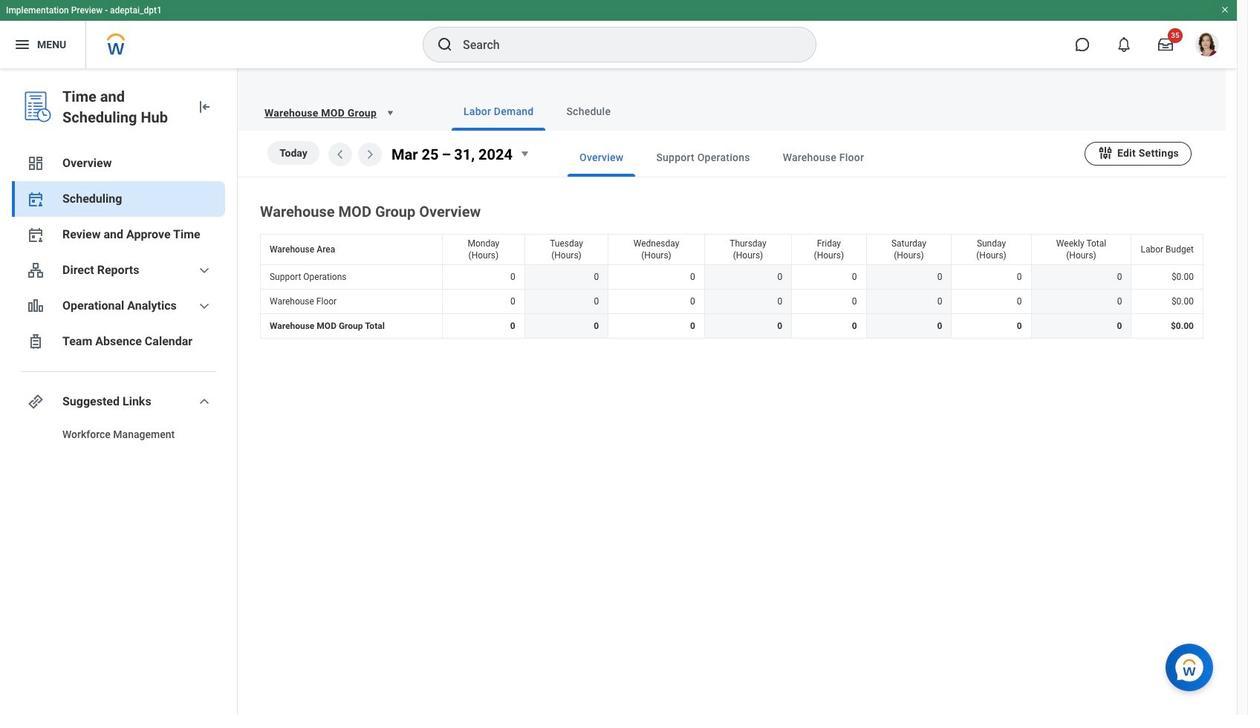 Task type: describe. For each thing, give the bounding box(es) containing it.
Search Workday  search field
[[463, 28, 786, 61]]

notifications large image
[[1117, 37, 1132, 52]]

calendar user solid image
[[27, 226, 45, 244]]

close environment banner image
[[1221, 5, 1230, 14]]

search image
[[436, 36, 454, 54]]

chevron down small image
[[195, 297, 213, 315]]

transformation import image
[[195, 98, 213, 116]]

1 vertical spatial caret down small image
[[516, 145, 534, 163]]

inbox large image
[[1159, 37, 1174, 52]]

view team image
[[27, 262, 45, 279]]



Task type: locate. For each thing, give the bounding box(es) containing it.
link image
[[27, 393, 45, 411]]

1 vertical spatial chevron down small image
[[195, 393, 213, 411]]

0 vertical spatial caret down small image
[[383, 106, 398, 120]]

chevron down small image for link icon
[[195, 393, 213, 411]]

1 vertical spatial tab list
[[538, 138, 1085, 177]]

2 chevron down small image from the top
[[195, 393, 213, 411]]

profile logan mcneil image
[[1196, 33, 1220, 60]]

caret down small image
[[383, 106, 398, 120], [516, 145, 534, 163]]

1 horizontal spatial caret down small image
[[516, 145, 534, 163]]

chevron down small image for view team icon
[[195, 262, 213, 279]]

time and scheduling hub element
[[62, 86, 184, 128]]

task timeoff image
[[27, 333, 45, 351]]

1 chevron down small image from the top
[[195, 262, 213, 279]]

calendar user solid image
[[27, 190, 45, 208]]

0 vertical spatial chevron down small image
[[195, 262, 213, 279]]

chevron right small image
[[361, 146, 379, 163]]

0 vertical spatial tab list
[[422, 92, 1209, 131]]

chart image
[[27, 297, 45, 315]]

dashboard image
[[27, 155, 45, 172]]

tab panel
[[238, 131, 1227, 342]]

navigation pane region
[[0, 68, 238, 716]]

0 horizontal spatial caret down small image
[[383, 106, 398, 120]]

justify image
[[13, 36, 31, 54]]

configure image
[[1098, 145, 1114, 161]]

chevron down small image
[[195, 262, 213, 279], [195, 393, 213, 411]]

tab list
[[422, 92, 1209, 131], [538, 138, 1085, 177]]

banner
[[0, 0, 1238, 68]]

chevron left small image
[[332, 146, 349, 163]]



Task type: vqa. For each thing, say whether or not it's contained in the screenshot.
chevron down icon
no



